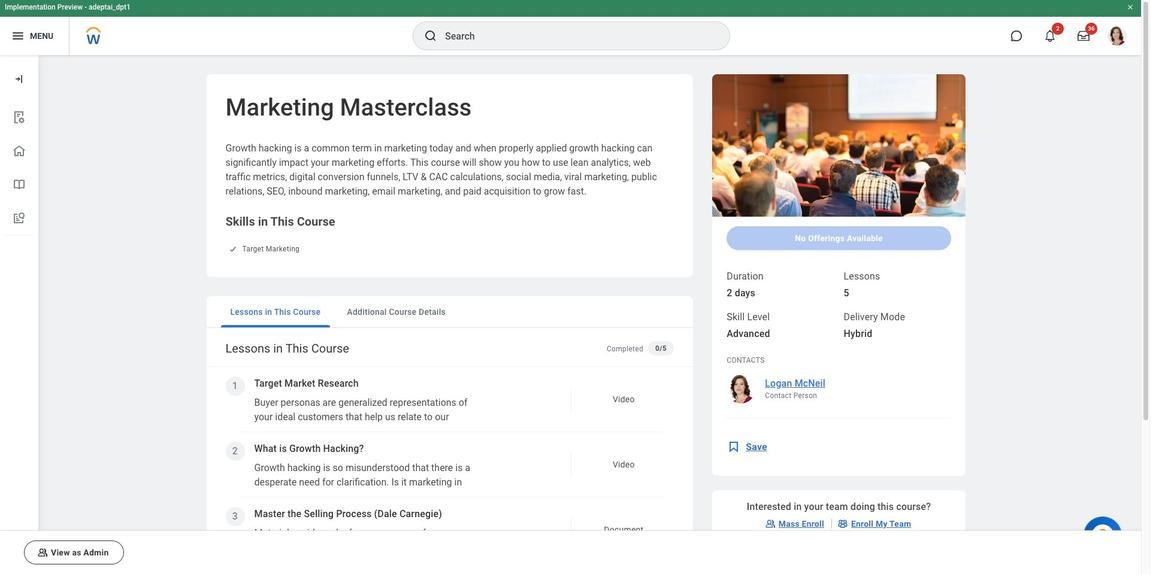 Task type: locate. For each thing, give the bounding box(es) containing it.
check small image
[[226, 242, 240, 257]]

inbox large image
[[1078, 30, 1090, 42]]

tab list
[[206, 297, 694, 328]]

0 vertical spatial media classroom image
[[765, 518, 777, 530]]

1 vertical spatial media classroom image
[[37, 547, 49, 559]]

book open image
[[12, 177, 26, 192]]

Search Workday  search field
[[445, 23, 705, 49]]

search image
[[424, 29, 438, 43]]

0 horizontal spatial list
[[0, 101, 38, 236]]

home image
[[12, 144, 26, 158]]

1 horizontal spatial list
[[216, 367, 686, 575]]

contact card matrix manager image
[[837, 518, 849, 530]]

list
[[0, 101, 38, 236], [216, 367, 686, 575]]

1 vertical spatial list
[[216, 367, 686, 575]]

0 horizontal spatial media classroom image
[[37, 547, 49, 559]]

0 vertical spatial list
[[0, 101, 38, 236]]

banner
[[0, 0, 1142, 55]]

media mylearning image
[[727, 440, 742, 455]]

media classroom image
[[765, 518, 777, 530], [37, 547, 49, 559]]

1 horizontal spatial media classroom image
[[765, 518, 777, 530]]



Task type: vqa. For each thing, say whether or not it's contained in the screenshot.
tab list
yes



Task type: describe. For each thing, give the bounding box(es) containing it.
course details element
[[713, 74, 966, 575]]

profile logan mcneil image
[[1108, 26, 1127, 48]]

media classroom image inside course details element
[[765, 518, 777, 530]]

report parameter image
[[12, 110, 26, 125]]

notifications large image
[[1045, 30, 1057, 42]]

justify image
[[11, 29, 25, 43]]

close environment banner image
[[1127, 4, 1135, 11]]

transformation import image
[[13, 73, 25, 85]]



